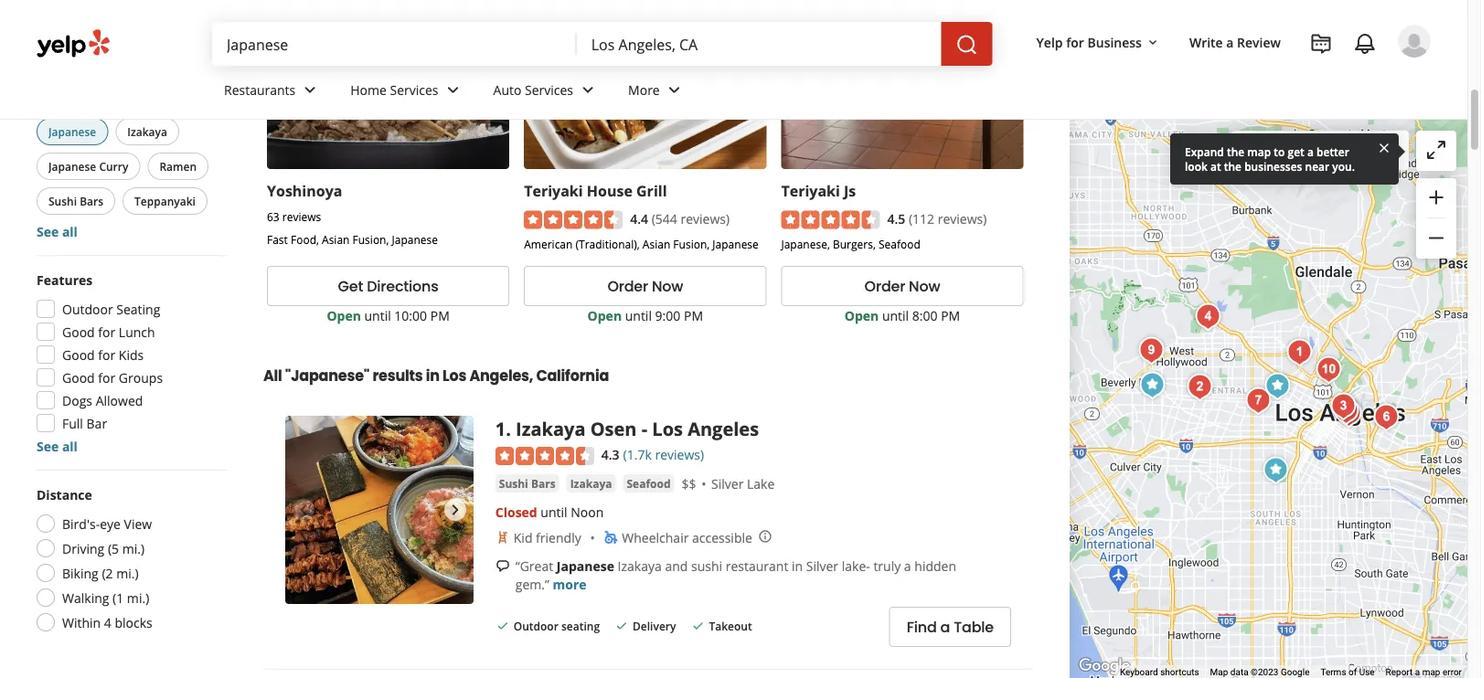Task type: vqa. For each thing, say whether or not it's contained in the screenshot.
  text field
no



Task type: describe. For each thing, give the bounding box(es) containing it.
house
[[587, 181, 633, 201]]

report a map error link
[[1386, 667, 1462, 678]]

gem."
[[515, 576, 549, 593]]

greg r. image
[[1398, 25, 1431, 58]]

Find text field
[[227, 34, 562, 54]]

16 kid friendly v2 image
[[495, 531, 510, 546]]

bird's-
[[62, 515, 100, 533]]

japanese curry button
[[37, 153, 140, 180]]

see all for group containing features
[[37, 437, 78, 455]]

find
[[907, 617, 937, 638]]

(1.7k
[[623, 447, 652, 464]]

4.5
[[887, 210, 905, 227]]

teriyaki for teriyaki house grill
[[524, 181, 583, 201]]

yoshinoya image
[[1258, 452, 1294, 489]]

silver inside izakaya and sushi restaurant in silver lake- truly a hidden gem."
[[806, 558, 838, 575]]

"great
[[515, 558, 553, 575]]

truly
[[873, 558, 901, 575]]

expand the map to get a better look at the businesses near you.
[[1185, 144, 1355, 174]]

teriyaki house grill link
[[524, 181, 667, 201]]

reviews) for teriyaki js
[[938, 210, 987, 227]]

home
[[350, 81, 387, 98]]

a for report a map error
[[1415, 667, 1420, 678]]

american (traditional), asian fusion, japanese
[[524, 237, 759, 252]]

services for auto services
[[525, 81, 573, 98]]

teppanyaki button
[[123, 187, 207, 215]]

izakaya link
[[566, 475, 616, 493]]

american
[[524, 237, 573, 252]]

seating
[[116, 300, 160, 318]]

within
[[62, 614, 101, 631]]

in inside izakaya and sushi restaurant in silver lake- truly a hidden gem."
[[792, 558, 803, 575]]

shortcuts
[[1160, 667, 1199, 678]]

features
[[37, 271, 93, 288]]

more
[[553, 576, 587, 593]]

biking (2 mi.)
[[62, 565, 139, 582]]

order for js
[[865, 277, 905, 297]]

24 chevron down v2 image for restaurants
[[299, 79, 321, 101]]

order now link for js
[[781, 267, 1024, 307]]

next image
[[444, 500, 466, 522]]

google
[[1281, 667, 1310, 678]]

terms of use
[[1321, 667, 1375, 678]]

1 horizontal spatial asian
[[643, 237, 670, 252]]

1 horizontal spatial sushi bars button
[[495, 475, 559, 493]]

map region
[[1029, 7, 1481, 678]]

ramen button
[[148, 153, 208, 180]]

walking
[[62, 589, 109, 607]]

bars for top "sushi bars" button
[[80, 193, 103, 208]]

for for business
[[1066, 33, 1084, 51]]

dogs
[[62, 392, 92, 409]]

none field near
[[591, 34, 927, 54]]

map for moves
[[1328, 142, 1355, 160]]

hot
[[62, 40, 84, 57]]

ototo image
[[1311, 352, 1347, 388]]

results
[[372, 366, 423, 386]]

izakaya osen - los angeles link
[[516, 417, 759, 442]]

9:00
[[655, 307, 680, 325]]

for for groups
[[98, 369, 115, 386]]

within 4 blocks
[[62, 614, 152, 631]]

and for izakaya
[[665, 558, 688, 575]]

see for see all group
[[37, 223, 59, 240]]

good for good for dinner
[[62, 17, 95, 34]]

see all group
[[33, 89, 227, 240]]

4.5 (112 reviews)
[[887, 210, 987, 227]]

outdoor for outdoor seating
[[62, 300, 113, 318]]

marugame monzo image
[[1325, 388, 1362, 425]]

0 horizontal spatial in
[[426, 366, 440, 386]]

you.
[[1332, 159, 1355, 174]]

(544
[[652, 210, 677, 227]]

japanese inside 'button'
[[48, 159, 96, 174]]

16 checkmark v2 image for takeout
[[691, 619, 705, 634]]

expand map image
[[1425, 139, 1447, 161]]

angeles,
[[469, 366, 533, 386]]

all "japanese" results in los angeles, california
[[263, 366, 609, 386]]

8:00
[[912, 307, 938, 325]]

reviews) for teriyaki house grill
[[681, 210, 730, 227]]

blocks
[[115, 614, 152, 631]]

look
[[1185, 159, 1208, 174]]

16 checkmark v2 image for outdoor seating
[[495, 619, 510, 634]]

walking (1 mi.)
[[62, 589, 149, 607]]

table
[[954, 617, 994, 638]]

japanese inside button
[[48, 124, 96, 139]]

a for write a review
[[1226, 33, 1234, 51]]

teriyaki for teriyaki js
[[781, 181, 840, 201]]

japanese up more
[[557, 558, 614, 575]]

4
[[104, 614, 111, 631]]

seating
[[561, 620, 600, 635]]

search
[[1268, 142, 1308, 160]]

1 horizontal spatial sushi bars
[[499, 476, 556, 491]]

teriyaki house grill
[[524, 181, 667, 201]]

1 horizontal spatial fusion,
[[673, 237, 710, 252]]

report a map error
[[1386, 667, 1462, 678]]

seafood button
[[623, 475, 674, 493]]

roll call - koreatown image
[[1259, 368, 1296, 405]]

open until 8:00 pm
[[845, 307, 960, 325]]

fast
[[267, 232, 288, 247]]

4.3 link
[[601, 445, 620, 465]]

closed until noon
[[495, 504, 604, 521]]

now for teriyaki js
[[909, 277, 940, 297]]

open for teriyaki house grill
[[588, 307, 622, 325]]

16 speech v2 image
[[495, 560, 510, 574]]

curry
[[99, 159, 128, 174]]

japanese,
[[781, 237, 830, 252]]

none field find
[[227, 34, 562, 54]]

"great japanese
[[515, 558, 614, 575]]

order now link for house
[[524, 267, 767, 307]]

taberu image
[[1331, 395, 1367, 432]]

search as map moves
[[1268, 142, 1398, 160]]

keyboard shortcuts
[[1120, 667, 1199, 678]]

previous image
[[293, 500, 315, 522]]

open for yoshinoya
[[327, 307, 361, 325]]

directions
[[367, 277, 439, 297]]

expand
[[1185, 144, 1224, 159]]

slideshow element
[[285, 417, 473, 605]]

accessible
[[692, 529, 752, 547]]

terms of use link
[[1321, 667, 1375, 678]]

mi.) for driving (5 mi.)
[[122, 540, 145, 557]]

fusion, inside yoshinoya 63 reviews fast food, asian fusion, japanese
[[352, 232, 389, 247]]

business
[[1088, 33, 1142, 51]]

otomisan restaurant image
[[1368, 399, 1405, 436]]

order for house
[[607, 277, 648, 297]]

good for good for lunch
[[62, 323, 95, 341]]

open for teriyaki js
[[845, 307, 879, 325]]

a inside expand the map to get a better look at the businesses near you.
[[1307, 144, 1314, 159]]

teriyaki js link
[[781, 181, 856, 201]]

all for see all group
[[62, 223, 78, 240]]

auto services link
[[479, 66, 613, 119]]

google image
[[1074, 655, 1135, 678]]

services for home services
[[390, 81, 438, 98]]

outdoor seating
[[62, 300, 160, 318]]

mi.) for walking (1 mi.)
[[127, 589, 149, 607]]

$$
[[682, 476, 696, 493]]

silver lake
[[711, 476, 775, 493]]

izakaya inside izakaya and sushi restaurant in silver lake- truly a hidden gem."
[[618, 558, 662, 575]]

for for lunch
[[98, 323, 115, 341]]

©2023
[[1251, 667, 1279, 678]]

groups
[[119, 369, 163, 386]]

find a table
[[907, 617, 994, 638]]

auto
[[493, 81, 521, 98]]

(2
[[102, 565, 113, 582]]

0 vertical spatial izakaya button
[[115, 118, 179, 145]]

reviews
[[282, 210, 321, 225]]

a inside izakaya and sushi restaurant in silver lake- truly a hidden gem."
[[904, 558, 911, 575]]

1 pm from the left
[[430, 307, 450, 325]]

option group containing distance
[[31, 485, 227, 637]]

good for good for groups
[[62, 369, 95, 386]]

teriyaki house grill image
[[1457, 660, 1481, 678]]

until up friendly
[[541, 504, 567, 521]]

4.3 star rating image
[[495, 447, 594, 466]]

outdoor for outdoor seating
[[514, 620, 558, 635]]

"japanese"
[[285, 366, 370, 386]]

sushi gen image
[[1328, 393, 1365, 429]]

16 chevron down v2 image
[[1145, 35, 1160, 50]]

japanese down 4.4 (544 reviews)
[[713, 237, 759, 252]]

good for dinner
[[62, 17, 159, 34]]

wheelchair
[[622, 529, 689, 547]]



Task type: locate. For each thing, give the bounding box(es) containing it.
asian
[[322, 232, 350, 247], [643, 237, 670, 252]]

silver left lake- at right
[[806, 558, 838, 575]]

silver left lake at the bottom of page
[[711, 476, 744, 493]]

(1
[[113, 589, 124, 607]]

1 vertical spatial silver
[[806, 558, 838, 575]]

mi.)
[[122, 540, 145, 557], [116, 565, 139, 582], [127, 589, 149, 607]]

for inside button
[[1066, 33, 1084, 51]]

moves
[[1359, 142, 1398, 160]]

0 vertical spatial group
[[1416, 178, 1456, 259]]

bars inside sushi bars link
[[531, 476, 556, 491]]

0 vertical spatial see all button
[[37, 223, 78, 240]]

1 horizontal spatial 24 chevron down v2 image
[[663, 79, 685, 101]]

4.4 star rating image
[[524, 211, 623, 230]]

None search field
[[212, 22, 996, 66]]

izakaya up noon
[[570, 476, 612, 491]]

24 chevron down v2 image left "auto"
[[442, 79, 464, 101]]

dogs allowed
[[62, 392, 143, 409]]

reviews) up $$
[[655, 447, 704, 464]]

1 vertical spatial group
[[31, 271, 227, 455]]

a right find
[[940, 617, 950, 638]]

see for group containing features
[[37, 437, 59, 455]]

see up features
[[37, 223, 59, 240]]

izakaya tora image
[[1133, 332, 1170, 369]]

los
[[443, 366, 466, 386], [652, 417, 683, 442]]

yoshinoya
[[267, 181, 342, 201]]

until down get directions
[[364, 307, 391, 325]]

1 horizontal spatial order now
[[865, 277, 940, 297]]

mi.) for biking (2 mi.)
[[116, 565, 139, 582]]

info icon image
[[758, 530, 772, 544], [758, 530, 772, 544]]

(112
[[909, 210, 934, 227]]

izakaya button up noon
[[566, 475, 616, 493]]

0 horizontal spatial order now link
[[524, 267, 767, 307]]

order now up open until 9:00 pm
[[607, 277, 683, 297]]

map right as
[[1328, 142, 1355, 160]]

until for teriyaki house grill
[[625, 307, 652, 325]]

1 horizontal spatial pm
[[684, 307, 703, 325]]

1 24 chevron down v2 image from the left
[[577, 79, 599, 101]]

pm right 9:00
[[684, 307, 703, 325]]

24 chevron down v2 image right more
[[663, 79, 685, 101]]

now up "8:00"
[[909, 277, 940, 297]]

2 all from the top
[[62, 437, 78, 455]]

seafood down 4.5
[[879, 237, 921, 252]]

until left "8:00"
[[882, 307, 909, 325]]

and down wheelchair accessible
[[665, 558, 688, 575]]

write a review link
[[1182, 26, 1288, 58]]

for for dinner
[[98, 17, 115, 34]]

sushi bars inside see all group
[[48, 193, 103, 208]]

bars down 4.3 star rating image
[[531, 476, 556, 491]]

1 all from the top
[[62, 223, 78, 240]]

open until 10:00 pm
[[327, 307, 450, 325]]

(traditional),
[[576, 237, 640, 252]]

good for good for kids
[[62, 346, 95, 363]]

24 chevron down v2 image for home services
[[442, 79, 464, 101]]

izakaya button
[[115, 118, 179, 145], [566, 475, 616, 493]]

order now for house
[[607, 277, 683, 297]]

see all button up features
[[37, 223, 78, 240]]

0 horizontal spatial bars
[[80, 193, 103, 208]]

2 now from the left
[[909, 277, 940, 297]]

burgers,
[[833, 237, 876, 252]]

1 horizontal spatial izakaya button
[[566, 475, 616, 493]]

24 chevron down v2 image inside restaurants link
[[299, 79, 321, 101]]

24 chevron down v2 image inside 'auto services' link
[[577, 79, 599, 101]]

0 vertical spatial sushi bars
[[48, 193, 103, 208]]

a right report
[[1415, 667, 1420, 678]]

1 horizontal spatial teriyaki
[[781, 181, 840, 201]]

pm for teriyaki house grill
[[684, 307, 703, 325]]

japanese inside yoshinoya 63 reviews fast food, asian fusion, japanese
[[392, 232, 438, 247]]

a inside find a table link
[[940, 617, 950, 638]]

all up features
[[62, 223, 78, 240]]

sushi
[[48, 193, 77, 208], [499, 476, 528, 491]]

reviews) right (112
[[938, 210, 987, 227]]

order now for js
[[865, 277, 940, 297]]

0 vertical spatial see all
[[37, 223, 78, 240]]

2 services from the left
[[525, 81, 573, 98]]

for up hot and new
[[98, 17, 115, 34]]

for up good for kids
[[98, 323, 115, 341]]

asian right food,
[[322, 232, 350, 247]]

2 order now from the left
[[865, 277, 940, 297]]

yasu beverly hills image
[[1134, 367, 1171, 404]]

distance
[[37, 486, 92, 503]]

0 horizontal spatial 24 chevron down v2 image
[[299, 79, 321, 101]]

osen
[[590, 417, 637, 442]]

fusion, down 4.4 (544 reviews)
[[673, 237, 710, 252]]

16 checkmark v2 image left takeout
[[691, 619, 705, 634]]

zoom out image
[[1425, 227, 1447, 249]]

izakaya and sushi restaurant in silver lake- truly a hidden gem."
[[515, 558, 956, 593]]

sushi bars up closed
[[499, 476, 556, 491]]

24 chevron down v2 image for more
[[663, 79, 685, 101]]

1 vertical spatial outdoor
[[514, 620, 558, 635]]

1 vertical spatial sushi bars
[[499, 476, 556, 491]]

good up hot
[[62, 17, 95, 34]]

food,
[[291, 232, 319, 247]]

0 horizontal spatial outdoor
[[62, 300, 113, 318]]

2 see from the top
[[37, 437, 59, 455]]

1 vertical spatial bars
[[531, 476, 556, 491]]

see all
[[37, 223, 78, 240], [37, 437, 78, 455]]

lake
[[747, 476, 775, 493]]

2 good from the top
[[62, 323, 95, 341]]

closed
[[495, 504, 537, 521]]

write a review
[[1189, 33, 1281, 51]]

1 good from the top
[[62, 17, 95, 34]]

1 horizontal spatial open
[[588, 307, 622, 325]]

1 horizontal spatial order
[[865, 277, 905, 297]]

grill
[[636, 181, 667, 201]]

.
[[506, 417, 511, 442]]

1 horizontal spatial sushi
[[499, 476, 528, 491]]

and right hot
[[87, 40, 110, 57]]

0 horizontal spatial asian
[[322, 232, 350, 247]]

0 vertical spatial see
[[37, 223, 59, 240]]

close image
[[1377, 140, 1391, 155]]

bars inside see all group
[[80, 193, 103, 208]]

2 order from the left
[[865, 277, 905, 297]]

zoom in image
[[1425, 186, 1447, 208]]

1 vertical spatial seafood
[[627, 476, 671, 491]]

1 see all button from the top
[[37, 223, 78, 240]]

hot and new
[[62, 40, 140, 57]]

see inside see all group
[[37, 223, 59, 240]]

sushi up closed
[[499, 476, 528, 491]]

seafood inside button
[[627, 476, 671, 491]]

a right write at right
[[1226, 33, 1234, 51]]

1 vertical spatial in
[[792, 558, 803, 575]]

teriyaki up 4.5 star rating image
[[781, 181, 840, 201]]

1 vertical spatial izakaya button
[[566, 475, 616, 493]]

services right "auto"
[[525, 81, 573, 98]]

and inside izakaya and sushi restaurant in silver lake- truly a hidden gem."
[[665, 558, 688, 575]]

order
[[607, 277, 648, 297], [865, 277, 905, 297]]

sushi bars button down japanese curry 'button'
[[37, 187, 115, 215]]

bar
[[86, 415, 107, 432]]

1 horizontal spatial los
[[652, 417, 683, 442]]

2 open from the left
[[588, 307, 622, 325]]

hibi. image
[[1240, 383, 1277, 419]]

1 horizontal spatial map
[[1328, 142, 1355, 160]]

1 vertical spatial see all button
[[37, 437, 78, 455]]

pm right "8:00"
[[941, 307, 960, 325]]

restaurant
[[726, 558, 788, 575]]

24 chevron down v2 image inside 'home services' link
[[442, 79, 464, 101]]

kid
[[514, 529, 533, 547]]

0 horizontal spatial open
[[327, 307, 361, 325]]

None field
[[227, 34, 562, 54], [591, 34, 927, 54]]

for right yelp
[[1066, 33, 1084, 51]]

4.5 star rating image
[[781, 211, 880, 230]]

a for find a table
[[940, 617, 950, 638]]

home services link
[[336, 66, 479, 119]]

biking
[[62, 565, 99, 582]]

friendly
[[536, 529, 581, 547]]

Near text field
[[591, 34, 927, 54]]

map inside expand the map to get a better look at the businesses near you.
[[1247, 144, 1271, 159]]

0 horizontal spatial order
[[607, 277, 648, 297]]

1 24 chevron down v2 image from the left
[[299, 79, 321, 101]]

see inside group
[[37, 437, 59, 455]]

search image
[[956, 34, 978, 56]]

16 checkmark v2 image
[[614, 619, 629, 634]]

4 good from the top
[[62, 369, 95, 386]]

0 horizontal spatial 16 checkmark v2 image
[[495, 619, 510, 634]]

bars down japanese curry 'button'
[[80, 193, 103, 208]]

1 horizontal spatial bars
[[531, 476, 556, 491]]

0 horizontal spatial pm
[[430, 307, 450, 325]]

1 services from the left
[[390, 81, 438, 98]]

yoshinoya 63 reviews fast food, asian fusion, japanese
[[267, 181, 438, 247]]

delivery
[[633, 620, 676, 635]]

1 horizontal spatial in
[[792, 558, 803, 575]]

map left to
[[1247, 144, 1271, 159]]

16 wheelchair v2 image
[[604, 531, 618, 546]]

yoshinoya link
[[267, 181, 342, 201]]

0 horizontal spatial now
[[652, 277, 683, 297]]

get directions
[[338, 277, 439, 297]]

noon
[[571, 504, 604, 521]]

teriyaki
[[524, 181, 583, 201], [781, 181, 840, 201]]

see all up features
[[37, 223, 78, 240]]

use
[[1359, 667, 1375, 678]]

1 horizontal spatial 16 checkmark v2 image
[[691, 619, 705, 634]]

izakaya up ramen on the top of page
[[127, 124, 167, 139]]

outdoor inside group
[[62, 300, 113, 318]]

until for teriyaki js
[[882, 307, 909, 325]]

yamashiro hollywood image
[[1190, 299, 1226, 335]]

yelp for business button
[[1029, 26, 1167, 59]]

2 vertical spatial mi.)
[[127, 589, 149, 607]]

bird's-eye view
[[62, 515, 152, 533]]

restaurants
[[224, 81, 296, 98]]

1 horizontal spatial seafood
[[879, 237, 921, 252]]

good for groups
[[62, 369, 163, 386]]

see all button down full
[[37, 437, 78, 455]]

0 vertical spatial in
[[426, 366, 440, 386]]

0 horizontal spatial silver
[[711, 476, 744, 493]]

1 horizontal spatial outdoor
[[514, 620, 558, 635]]

0 horizontal spatial fusion,
[[352, 232, 389, 247]]

0 horizontal spatial sushi bars button
[[37, 187, 115, 215]]

order up the 'open until 8:00 pm'
[[865, 277, 905, 297]]

full bar
[[62, 415, 107, 432]]

outdoor down the gem." at bottom
[[514, 620, 558, 635]]

1 horizontal spatial none field
[[591, 34, 927, 54]]

map left 'error'
[[1422, 667, 1440, 678]]

sushi inside see all group
[[48, 193, 77, 208]]

24 chevron down v2 image
[[577, 79, 599, 101], [663, 79, 685, 101]]

24 chevron down v2 image for auto services
[[577, 79, 599, 101]]

get
[[338, 277, 363, 297]]

notifications image
[[1354, 33, 1376, 55]]

map for error
[[1422, 667, 1440, 678]]

group
[[1416, 178, 1456, 259], [31, 271, 227, 455]]

0 horizontal spatial teriyaki
[[524, 181, 583, 201]]

24 chevron down v2 image inside more link
[[663, 79, 685, 101]]

outdoor up good for lunch
[[62, 300, 113, 318]]

expand the map to get a better look at the businesses near you. tooltip
[[1170, 133, 1399, 185]]

0 vertical spatial sushi bars button
[[37, 187, 115, 215]]

in right 'restaurant'
[[792, 558, 803, 575]]

open left "8:00"
[[845, 307, 879, 325]]

sushi down japanese curry 'button'
[[48, 193, 77, 208]]

2 see all from the top
[[37, 437, 78, 455]]

open down get at the top left of page
[[327, 307, 361, 325]]

user actions element
[[1022, 23, 1456, 135]]

asian down (544 on the left
[[643, 237, 670, 252]]

2 horizontal spatial pm
[[941, 307, 960, 325]]

1 order from the left
[[607, 277, 648, 297]]

mi.) right (2
[[116, 565, 139, 582]]

seafood down (1.7k
[[627, 476, 671, 491]]

0 horizontal spatial los
[[443, 366, 466, 386]]

izakaya up 4.3 star rating image
[[516, 417, 586, 442]]

izakaya down the wheelchair
[[618, 558, 662, 575]]

0 horizontal spatial sushi
[[48, 193, 77, 208]]

0 horizontal spatial group
[[31, 271, 227, 455]]

group containing features
[[31, 271, 227, 455]]

reviews) right (544 on the left
[[681, 210, 730, 227]]

japanese up directions
[[392, 232, 438, 247]]

0 horizontal spatial 24 chevron down v2 image
[[577, 79, 599, 101]]

asian inside yoshinoya 63 reviews fast food, asian fusion, japanese
[[322, 232, 350, 247]]

lunch
[[119, 323, 155, 341]]

izakaya inside see all group
[[127, 124, 167, 139]]

1 horizontal spatial silver
[[806, 558, 838, 575]]

0 vertical spatial sushi
[[48, 193, 77, 208]]

good up good for kids
[[62, 323, 95, 341]]

24 chevron down v2 image
[[299, 79, 321, 101], [442, 79, 464, 101]]

izakaya osen - los angeles image
[[1281, 334, 1318, 371]]

0 horizontal spatial and
[[87, 40, 110, 57]]

kid friendly
[[514, 529, 581, 547]]

4.4 (544 reviews)
[[630, 210, 730, 227]]

japanese down japanese button on the top of the page
[[48, 159, 96, 174]]

find a table link
[[889, 607, 1011, 648]]

0 horizontal spatial none field
[[227, 34, 562, 54]]

pm right 10:00
[[430, 307, 450, 325]]

good up dogs
[[62, 369, 95, 386]]

order now link up the 'open until 8:00 pm'
[[781, 267, 1024, 307]]

services right home at the left top of page
[[390, 81, 438, 98]]

1 horizontal spatial 24 chevron down v2 image
[[442, 79, 464, 101]]

0 vertical spatial outdoor
[[62, 300, 113, 318]]

of
[[1349, 667, 1357, 678]]

sushi bars link
[[495, 475, 559, 493]]

keyboard shortcuts button
[[1120, 666, 1199, 678]]

see up distance
[[37, 437, 59, 455]]

see all down full
[[37, 437, 78, 455]]

sushi bars button up closed
[[495, 475, 559, 493]]

map for to
[[1247, 144, 1271, 159]]

see all button for see all group
[[37, 223, 78, 240]]

order now up the 'open until 8:00 pm'
[[865, 277, 940, 297]]

sushi bars down japanese curry 'button'
[[48, 193, 103, 208]]

0 horizontal spatial order now
[[607, 277, 683, 297]]

2 none field from the left
[[591, 34, 927, 54]]

now up 9:00
[[652, 277, 683, 297]]

1 horizontal spatial group
[[1416, 178, 1456, 259]]

izakaya osen - los angeles image
[[285, 417, 473, 605]]

1 none field from the left
[[227, 34, 562, 54]]

1 vertical spatial mi.)
[[116, 565, 139, 582]]

1 vertical spatial and
[[665, 558, 688, 575]]

until left 9:00
[[625, 307, 652, 325]]

js
[[844, 181, 856, 201]]

0 horizontal spatial services
[[390, 81, 438, 98]]

1 vertical spatial sushi
[[499, 476, 528, 491]]

0 horizontal spatial seafood
[[627, 476, 671, 491]]

projects image
[[1310, 33, 1332, 55]]

1 vertical spatial see all
[[37, 437, 78, 455]]

map
[[1210, 667, 1228, 678]]

japanese curry
[[48, 159, 128, 174]]

order now link up open until 9:00 pm
[[524, 267, 767, 307]]

more link
[[553, 576, 587, 593]]

for
[[98, 17, 115, 34], [1066, 33, 1084, 51], [98, 323, 115, 341], [98, 346, 115, 363], [98, 369, 115, 386]]

0 horizontal spatial izakaya button
[[115, 118, 179, 145]]

4.4
[[630, 210, 648, 227]]

until for yoshinoya
[[364, 307, 391, 325]]

1 order now link from the left
[[524, 267, 767, 307]]

order up open until 9:00 pm
[[607, 277, 648, 297]]

in right results
[[426, 366, 440, 386]]

2 order now link from the left
[[781, 267, 1024, 307]]

4.3
[[601, 447, 620, 464]]

0 vertical spatial all
[[62, 223, 78, 240]]

for down good for lunch
[[98, 346, 115, 363]]

yuko kitchen miracle mile image
[[1182, 369, 1218, 405]]

1 see all from the top
[[37, 223, 78, 240]]

better
[[1317, 144, 1349, 159]]

now for teriyaki house grill
[[652, 277, 683, 297]]

good for lunch
[[62, 323, 155, 341]]

for down good for kids
[[98, 369, 115, 386]]

more link
[[613, 66, 700, 119]]

business categories element
[[209, 66, 1431, 119]]

good
[[62, 17, 95, 34], [62, 323, 95, 341], [62, 346, 95, 363], [62, 369, 95, 386]]

2 24 chevron down v2 image from the left
[[442, 79, 464, 101]]

for for kids
[[98, 346, 115, 363]]

2 24 chevron down v2 image from the left
[[663, 79, 685, 101]]

good down good for lunch
[[62, 346, 95, 363]]

0 vertical spatial bars
[[80, 193, 103, 208]]

1 order now from the left
[[607, 277, 683, 297]]

16 checkmark v2 image
[[495, 619, 510, 634], [691, 619, 705, 634]]

bars for the rightmost "sushi bars" button
[[531, 476, 556, 491]]

2 see all button from the top
[[37, 437, 78, 455]]

1 see from the top
[[37, 223, 59, 240]]

fusion, up get directions link
[[352, 232, 389, 247]]

a inside write a review 'link'
[[1226, 33, 1234, 51]]

to
[[1274, 144, 1285, 159]]

none field up 'home services'
[[227, 34, 562, 54]]

now
[[652, 277, 683, 297], [909, 277, 940, 297]]

japanese, burgers, seafood
[[781, 237, 921, 252]]

1 horizontal spatial order now link
[[781, 267, 1024, 307]]

mi.) right (1
[[127, 589, 149, 607]]

3 good from the top
[[62, 346, 95, 363]]

a right get
[[1307, 144, 1314, 159]]

mi.) right (5
[[122, 540, 145, 557]]

and for hot
[[87, 40, 110, 57]]

2 pm from the left
[[684, 307, 703, 325]]

wheelchair accessible
[[622, 529, 752, 547]]

see all for see all group
[[37, 223, 78, 240]]

3 open from the left
[[845, 307, 879, 325]]

0 vertical spatial seafood
[[879, 237, 921, 252]]

as
[[1312, 142, 1325, 160]]

24 chevron down v2 image right auto services
[[577, 79, 599, 101]]

option group
[[31, 485, 227, 637]]

silver
[[711, 476, 744, 493], [806, 558, 838, 575]]

a right truly
[[904, 558, 911, 575]]

2 horizontal spatial open
[[845, 307, 879, 325]]

report
[[1386, 667, 1413, 678]]

1 horizontal spatial and
[[665, 558, 688, 575]]

outdoor seating
[[514, 620, 600, 635]]

all for group containing features
[[62, 437, 78, 455]]

teriyaki up 4.4 star rating image
[[524, 181, 583, 201]]

all down full
[[62, 437, 78, 455]]

sushi bars
[[48, 193, 103, 208], [499, 476, 556, 491]]

24 chevron down v2 image right the restaurants
[[299, 79, 321, 101]]

0 vertical spatial and
[[87, 40, 110, 57]]

1 vertical spatial all
[[62, 437, 78, 455]]

1 teriyaki from the left
[[524, 181, 583, 201]]

1 horizontal spatial services
[[525, 81, 573, 98]]

open left 9:00
[[588, 307, 622, 325]]

2 16 checkmark v2 image from the left
[[691, 619, 705, 634]]

los left angeles,
[[443, 366, 466, 386]]

0 horizontal spatial sushi bars
[[48, 193, 103, 208]]

2 teriyaki from the left
[[781, 181, 840, 201]]

1 now from the left
[[652, 277, 683, 297]]

1 vertical spatial los
[[652, 417, 683, 442]]

0 vertical spatial silver
[[711, 476, 744, 493]]

1 open from the left
[[327, 307, 361, 325]]

at
[[1210, 159, 1221, 174]]

los right '-'
[[652, 417, 683, 442]]

1 16 checkmark v2 image from the left
[[495, 619, 510, 634]]

0 horizontal spatial map
[[1247, 144, 1271, 159]]

3 pm from the left
[[941, 307, 960, 325]]

see all button for group containing features
[[37, 437, 78, 455]]

1 horizontal spatial now
[[909, 277, 940, 297]]

0 vertical spatial los
[[443, 366, 466, 386]]

order now link
[[524, 267, 767, 307], [781, 267, 1024, 307]]

japanese up japanese curry at top left
[[48, 124, 96, 139]]

pm for teriyaki js
[[941, 307, 960, 325]]

1 vertical spatial sushi bars button
[[495, 475, 559, 493]]

none field up business categories element
[[591, 34, 927, 54]]

1 vertical spatial see
[[37, 437, 59, 455]]

2 horizontal spatial map
[[1422, 667, 1440, 678]]

(1.7k reviews)
[[623, 447, 704, 464]]

16 checkmark v2 image left 'outdoor seating'
[[495, 619, 510, 634]]

izakaya button up ramen on the top of page
[[115, 118, 179, 145]]

get
[[1288, 144, 1304, 159]]

0 vertical spatial mi.)
[[122, 540, 145, 557]]



